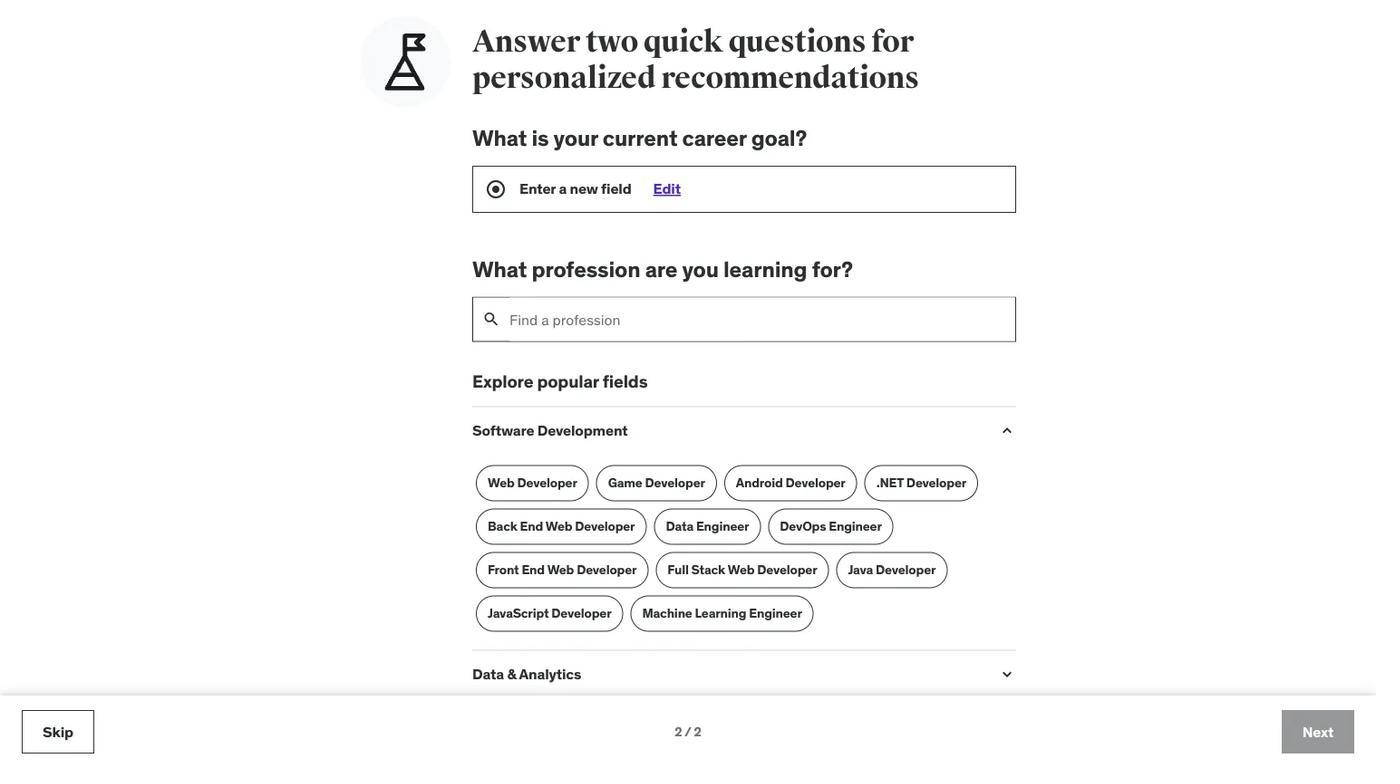 Task type: vqa. For each thing, say whether or not it's contained in the screenshot.
left the 'your'
no



Task type: describe. For each thing, give the bounding box(es) containing it.
web developer
[[488, 475, 577, 492]]

java developer button
[[836, 553, 948, 589]]

javascript developer button
[[476, 596, 623, 633]]

software
[[472, 421, 534, 440]]

career
[[682, 125, 747, 152]]

back end web developer
[[488, 519, 635, 535]]

learning
[[695, 606, 746, 622]]

data & analytics
[[472, 665, 581, 684]]

current
[[603, 125, 678, 152]]

machine learning engineer button
[[630, 596, 814, 633]]

edit button
[[653, 180, 681, 198]]

web for front
[[547, 562, 574, 579]]

web for full
[[728, 562, 755, 579]]

devops engineer
[[780, 519, 882, 535]]

javascript
[[488, 606, 549, 622]]

.net developer button
[[865, 466, 978, 502]]

data engineer
[[666, 519, 749, 535]]

full stack web developer button
[[656, 553, 829, 589]]

java
[[848, 562, 873, 579]]

engineer for data engineer
[[696, 519, 749, 535]]

your
[[554, 125, 598, 152]]

profession
[[532, 256, 640, 283]]

developer for android developer
[[785, 475, 845, 492]]

full stack web developer
[[668, 562, 817, 579]]

what for what is your current career goal?
[[472, 125, 527, 152]]

developer for .net developer
[[906, 475, 966, 492]]

two
[[586, 23, 638, 61]]

learning
[[723, 256, 807, 283]]

popular
[[537, 371, 599, 393]]

java developer
[[848, 562, 936, 579]]

game developer button
[[596, 466, 717, 502]]

fields
[[603, 371, 648, 393]]

what for what profession are you learning for?
[[472, 256, 527, 283]]

developer for game developer
[[645, 475, 705, 492]]

for?
[[812, 256, 853, 283]]

explore
[[472, 371, 533, 393]]

development
[[537, 421, 628, 440]]

questions
[[728, 23, 866, 61]]

&
[[507, 665, 516, 684]]

game
[[608, 475, 642, 492]]

software development button
[[472, 421, 984, 440]]

you
[[682, 256, 719, 283]]

personalized
[[472, 59, 656, 97]]

developer inside front end web developer 'button'
[[577, 562, 637, 579]]

machine
[[642, 606, 692, 622]]

what is your current career goal?
[[472, 125, 807, 152]]

engineer inside button
[[749, 606, 802, 622]]

front end web developer
[[488, 562, 637, 579]]

front
[[488, 562, 519, 579]]

developer for web developer
[[517, 475, 577, 492]]

data & analytics button
[[472, 665, 984, 684]]

data for data engineer
[[666, 519, 693, 535]]

data for data & analytics
[[472, 665, 504, 684]]

is
[[532, 125, 549, 152]]

1 2 from the left
[[675, 724, 682, 740]]

data engineer button
[[654, 509, 761, 546]]



Task type: locate. For each thing, give the bounding box(es) containing it.
small image
[[998, 422, 1016, 440], [998, 666, 1016, 684]]

skip
[[43, 723, 73, 741]]

edit
[[653, 180, 681, 198]]

devops
[[780, 519, 826, 535]]

developer inside javascript developer button
[[551, 606, 611, 622]]

game developer
[[608, 475, 705, 492]]

0 vertical spatial data
[[666, 519, 693, 535]]

recommendations
[[661, 59, 919, 97]]

developer up devops
[[785, 475, 845, 492]]

machine learning engineer
[[642, 606, 802, 622]]

web up back
[[488, 475, 515, 492]]

data left &
[[472, 665, 504, 684]]

next button
[[1282, 711, 1354, 754]]

data up "full"
[[666, 519, 693, 535]]

end inside button
[[520, 519, 543, 535]]

developer inside game developer button
[[645, 475, 705, 492]]

small image for software development
[[998, 422, 1016, 440]]

.net
[[876, 475, 904, 492]]

developer for java developer
[[876, 562, 936, 579]]

1 vertical spatial end
[[522, 562, 545, 579]]

developer right game on the left of the page
[[645, 475, 705, 492]]

1 vertical spatial small image
[[998, 666, 1016, 684]]

developer down devops
[[757, 562, 817, 579]]

developer down front end web developer 'button' on the left of page
[[551, 606, 611, 622]]

for
[[871, 23, 914, 61]]

end for front
[[522, 562, 545, 579]]

quick
[[643, 23, 723, 61]]

/
[[685, 724, 691, 740]]

what
[[472, 125, 527, 152], [472, 256, 527, 283]]

0 horizontal spatial data
[[472, 665, 504, 684]]

web inside 'button'
[[547, 562, 574, 579]]

0 horizontal spatial 2
[[675, 724, 682, 740]]

end
[[520, 519, 543, 535], [522, 562, 545, 579]]

developer down back end web developer button
[[577, 562, 637, 579]]

what profession are you learning for?
[[472, 256, 853, 283]]

data
[[666, 519, 693, 535], [472, 665, 504, 684]]

end for back
[[520, 519, 543, 535]]

1 vertical spatial data
[[472, 665, 504, 684]]

web
[[488, 475, 515, 492], [545, 519, 572, 535], [547, 562, 574, 579], [728, 562, 755, 579]]

developer up back end web developer
[[517, 475, 577, 492]]

answer two quick questions for personalized recommendations
[[472, 23, 919, 97]]

2 what from the top
[[472, 256, 527, 283]]

2 2 from the left
[[694, 724, 701, 740]]

developer
[[517, 475, 577, 492], [645, 475, 705, 492], [785, 475, 845, 492], [906, 475, 966, 492], [575, 519, 635, 535], [577, 562, 637, 579], [757, 562, 817, 579], [876, 562, 936, 579], [551, 606, 611, 622]]

engineer inside button
[[696, 519, 749, 535]]

enter
[[519, 180, 556, 198]]

field
[[601, 180, 631, 198]]

Find a profession text field
[[509, 298, 1015, 342]]

submit search image
[[482, 311, 500, 329]]

end right the front
[[522, 562, 545, 579]]

web up 'front end web developer'
[[545, 519, 572, 535]]

1 small image from the top
[[998, 422, 1016, 440]]

goal?
[[751, 125, 807, 152]]

end inside 'button'
[[522, 562, 545, 579]]

data inside button
[[666, 519, 693, 535]]

developer inside .net developer "button"
[[906, 475, 966, 492]]

web developer button
[[476, 466, 589, 502]]

next
[[1302, 723, 1334, 741]]

small image for data & analytics
[[998, 666, 1016, 684]]

skip link
[[22, 711, 94, 754]]

android developer
[[736, 475, 845, 492]]

android developer button
[[724, 466, 857, 502]]

developer right .net
[[906, 475, 966, 492]]

1 what from the top
[[472, 125, 527, 152]]

end right back
[[520, 519, 543, 535]]

1 vertical spatial what
[[472, 256, 527, 283]]

back end web developer button
[[476, 509, 647, 546]]

developer right java in the bottom right of the page
[[876, 562, 936, 579]]

web for back
[[545, 519, 572, 535]]

web down back end web developer button
[[547, 562, 574, 579]]

developer down game on the left of the page
[[575, 519, 635, 535]]

devops engineer button
[[768, 509, 894, 546]]

1 horizontal spatial data
[[666, 519, 693, 535]]

developer inside java developer button
[[876, 562, 936, 579]]

engineer for devops engineer
[[829, 519, 882, 535]]

back
[[488, 519, 517, 535]]

developer for javascript developer
[[551, 606, 611, 622]]

explore popular fields
[[472, 371, 648, 393]]

engineer
[[696, 519, 749, 535], [829, 519, 882, 535], [749, 606, 802, 622]]

developer inside android developer button
[[785, 475, 845, 492]]

developer inside full stack web developer button
[[757, 562, 817, 579]]

full
[[668, 562, 689, 579]]

1 horizontal spatial 2
[[694, 724, 701, 740]]

.net developer
[[876, 475, 966, 492]]

0 vertical spatial what
[[472, 125, 527, 152]]

what left is
[[472, 125, 527, 152]]

answer
[[472, 23, 580, 61]]

web right stack
[[728, 562, 755, 579]]

0 vertical spatial end
[[520, 519, 543, 535]]

developer inside web developer button
[[517, 475, 577, 492]]

javascript developer
[[488, 606, 611, 622]]

software development
[[472, 421, 628, 440]]

analytics
[[519, 665, 581, 684]]

enter a new field
[[519, 180, 631, 198]]

engineer up stack
[[696, 519, 749, 535]]

engineer inside button
[[829, 519, 882, 535]]

new
[[570, 180, 598, 198]]

2
[[675, 724, 682, 740], [694, 724, 701, 740]]

front end web developer button
[[476, 553, 648, 589]]

engineer up java in the bottom right of the page
[[829, 519, 882, 535]]

2 right '/'
[[694, 724, 701, 740]]

developer inside back end web developer button
[[575, 519, 635, 535]]

a
[[559, 180, 567, 198]]

2 / 2
[[675, 724, 701, 740]]

2 small image from the top
[[998, 666, 1016, 684]]

what up submit search icon
[[472, 256, 527, 283]]

2 left '/'
[[675, 724, 682, 740]]

engineer down full stack web developer button at bottom
[[749, 606, 802, 622]]

stack
[[691, 562, 725, 579]]

0 vertical spatial small image
[[998, 422, 1016, 440]]

are
[[645, 256, 677, 283]]

android
[[736, 475, 783, 492]]



